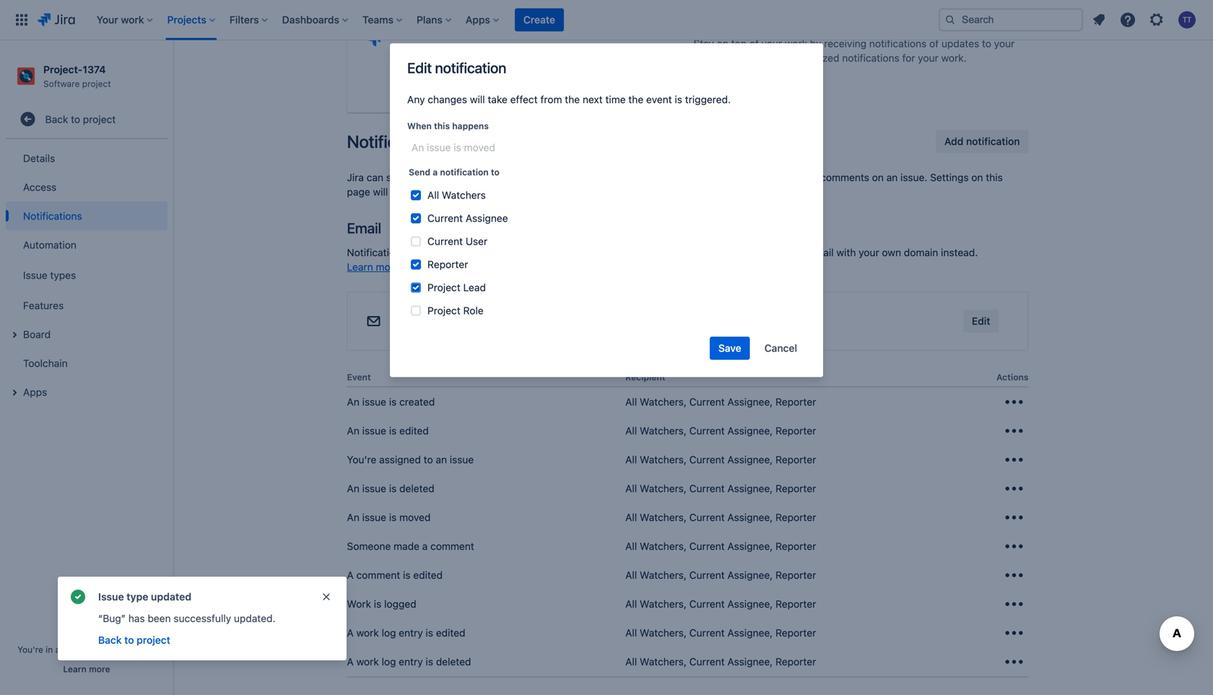 Task type: vqa. For each thing, say whether or not it's contained in the screenshot.
bottom Product
no



Task type: locate. For each thing, give the bounding box(es) containing it.
0 vertical spatial emails
[[404, 247, 433, 259]]

work down work
[[356, 627, 379, 639]]

from inside edit notification dialog
[[541, 94, 562, 105]]

0 horizontal spatial comment
[[356, 570, 400, 581]]

1 vertical spatial this
[[986, 172, 1003, 183]]

to
[[982, 38, 992, 50], [71, 113, 80, 125], [491, 167, 500, 177], [424, 454, 433, 466], [124, 634, 134, 646]]

4 watchers, from the top
[[640, 483, 687, 495]]

issue for issue type updated
[[98, 591, 124, 603]]

0 horizontal spatial the
[[565, 94, 580, 105]]

1 horizontal spatial of
[[930, 38, 939, 50]]

jira left the 'software,'
[[626, 247, 643, 259]]

issue up someone
[[362, 512, 386, 524]]

all inside edit notification dialog
[[428, 189, 439, 201]]

2 vertical spatial or
[[693, 247, 703, 259]]

8 all watchers, current assignee, reporter from the top
[[626, 598, 816, 610]]

0 vertical spatial back to project
[[45, 113, 116, 125]]

0 vertical spatial you're
[[347, 454, 377, 466]]

1 horizontal spatial be
[[527, 247, 538, 259]]

1 horizontal spatial back
[[98, 634, 122, 646]]

10 all watchers, current assignee, reporter from the top
[[626, 656, 816, 668]]

assigned
[[379, 454, 421, 466]]

all
[[428, 189, 439, 201], [626, 396, 637, 408], [626, 425, 637, 437], [626, 454, 637, 466], [626, 483, 637, 495], [626, 512, 637, 524], [626, 541, 637, 553], [626, 570, 637, 581], [626, 598, 637, 610], [626, 627, 637, 639], [626, 656, 637, 668]]

this up the learn more about sending emails from your domain 'button'
[[452, 247, 469, 259]]

0 horizontal spatial for
[[436, 247, 449, 259]]

watchers, for an issue is edited
[[640, 425, 687, 437]]

2 an from the top
[[347, 425, 360, 437]]

1 watchers, from the top
[[640, 396, 687, 408]]

0 vertical spatial notifications
[[347, 131, 442, 152]]

8 assignee, from the top
[[728, 598, 773, 610]]

back down '"bug"'
[[98, 634, 122, 646]]

is inside edit notification dialog
[[675, 94, 682, 105]]

0 vertical spatial by
[[810, 38, 822, 50]]

by down roles
[[458, 186, 469, 198]]

edit inside edit notification dialog
[[407, 59, 432, 76]]

reporter
[[428, 259, 468, 270], [776, 396, 816, 408], [776, 425, 816, 437], [776, 454, 816, 466], [776, 483, 816, 495], [776, 512, 816, 524], [776, 541, 816, 553], [776, 570, 816, 581], [776, 598, 816, 610], [776, 627, 816, 639], [776, 656, 816, 668]]

2 horizontal spatial for
[[902, 52, 915, 64]]

apps
[[23, 386, 47, 398]]

0 horizontal spatial will
[[373, 186, 388, 198]]

1 vertical spatial edit
[[972, 315, 991, 327]]

0 vertical spatial or
[[768, 52, 777, 64]]

reporter for an issue is edited
[[776, 425, 816, 437]]

by inside stay on top of your work by receiving notifications of updates to your team's projects or personalized notifications for your work.
[[810, 38, 822, 50]]

successfully
[[174, 613, 231, 625]]

notifications
[[869, 38, 927, 50], [842, 52, 900, 64]]

1 horizontal spatial jira
[[626, 247, 643, 259]]

or inside stay on top of your work by receiving notifications of updates to your team's projects or personalized notifications for your work.
[[768, 52, 777, 64]]

1 horizontal spatial for
[[687, 172, 700, 183]]

of right top
[[750, 38, 759, 50]]

or inside notification emails for this project can be sent directly from jira software, or you can use a custom email with your own domain instead. learn more about sending emails from your domain
[[693, 247, 703, 259]]

5 all watchers, current assignee, reporter from the top
[[626, 512, 816, 524]]

a
[[347, 570, 354, 581], [347, 627, 354, 639], [347, 656, 354, 668]]

emails up about
[[404, 247, 433, 259]]

1 horizontal spatial or
[[693, 247, 703, 259]]

log down a work log entry is edited
[[382, 656, 396, 668]]

is down made
[[403, 570, 411, 581]]

2 assignee, from the top
[[728, 425, 773, 437]]

1 vertical spatial issue
[[98, 591, 124, 603]]

access
[[23, 181, 57, 193]]

for
[[902, 52, 915, 64], [687, 172, 700, 183], [436, 247, 449, 259]]

will right page
[[373, 186, 388, 198]]

from
[[541, 94, 562, 105], [602, 247, 623, 259], [504, 261, 526, 273]]

watchers, for an issue is deleted
[[640, 483, 687, 495]]

use
[[744, 247, 761, 259]]

issue for edited
[[362, 425, 386, 437]]

current
[[428, 212, 463, 224], [428, 235, 463, 247], [690, 396, 725, 408], [690, 425, 725, 437], [690, 454, 725, 466], [690, 483, 725, 495], [690, 512, 725, 524], [690, 541, 725, 553], [690, 570, 725, 581], [690, 598, 725, 610], [690, 627, 725, 639], [690, 656, 725, 668]]

0 vertical spatial for
[[902, 52, 915, 64]]

deleted
[[399, 483, 435, 495], [436, 656, 471, 668]]

for inside jira can send people or roles an email when events happen on an issue - for example, when someone comments on an issue. settings on this page will be overridden by a user's
[[687, 172, 700, 183]]

1 vertical spatial by
[[458, 186, 469, 198]]

for right '-'
[[687, 172, 700, 183]]

0 horizontal spatial domain
[[552, 261, 586, 273]]

this inside notification emails for this project can be sent directly from jira software, or you can use a custom email with your own domain instead. learn more about sending emails from your domain
[[452, 247, 469, 259]]

features
[[23, 300, 64, 311]]

1 horizontal spatial issue
[[98, 591, 124, 603]]

you're
[[347, 454, 377, 466], [17, 645, 43, 655]]

1 horizontal spatial this
[[452, 247, 469, 259]]

you're inside sidebar element
[[17, 645, 43, 655]]

can
[[367, 172, 384, 183], [507, 247, 524, 259], [725, 247, 742, 259]]

add notification button
[[936, 130, 1029, 153]]

1 horizontal spatial emails
[[472, 261, 502, 273]]

2 entry from the top
[[399, 656, 423, 668]]

domain down directly
[[552, 261, 586, 273]]

deleted up moved
[[399, 483, 435, 495]]

0 horizontal spatial notifications
[[23, 210, 82, 222]]

reporter for a comment is edited
[[776, 570, 816, 581]]

to up user's
[[491, 167, 500, 177]]

you
[[705, 247, 722, 259]]

add
[[945, 135, 964, 147]]

is up a work log entry is deleted
[[426, 627, 433, 639]]

is left moved
[[389, 512, 397, 524]]

you're for you're in a team-managed project
[[17, 645, 43, 655]]

notifications inside main content
[[347, 131, 442, 152]]

a inside jira can send people or roles an email when events happen on an issue - for example, when someone comments on an issue. settings on this page will be overridden by a user's
[[472, 186, 478, 198]]

0 vertical spatial entry
[[399, 627, 423, 639]]

on inside stay on top of your work by receiving notifications of updates to your team's projects or personalized notifications for your work.
[[717, 38, 729, 50]]

10 watchers, from the top
[[640, 656, 687, 668]]

1 all watchers, current assignee, reporter from the top
[[626, 396, 816, 408]]

event
[[347, 372, 371, 382]]

by inside jira can send people or roles an email when events happen on an issue - for example, when someone comments on an issue. settings on this page will be overridden by a user's
[[458, 186, 469, 198]]

2 all watchers, current assignee, reporter from the top
[[626, 425, 816, 437]]

can left use
[[725, 247, 742, 259]]

0 vertical spatial from
[[541, 94, 562, 105]]

or left the you
[[693, 247, 703, 259]]

cancel button
[[756, 337, 806, 360]]

cancel
[[765, 342, 797, 354]]

overridden
[[405, 186, 455, 198]]

be left sent
[[527, 247, 538, 259]]

jira inside jira can send people or roles an email when events happen on an issue - for example, when someone comments on an issue. settings on this page will be overridden by a user's
[[347, 172, 364, 183]]

0 vertical spatial deleted
[[399, 483, 435, 495]]

1 horizontal spatial notifications
[[347, 131, 442, 152]]

is left created
[[389, 396, 397, 408]]

from right directly
[[602, 247, 623, 259]]

2 vertical spatial notification
[[440, 167, 489, 177]]

any
[[407, 94, 425, 105]]

project down 1374
[[82, 79, 111, 89]]

watchers, for a work log entry is deleted
[[640, 656, 687, 668]]

issue inside group
[[23, 269, 47, 281]]

more down the managed
[[89, 664, 110, 675]]

1 horizontal spatial edit
[[972, 315, 991, 327]]

edit notification
[[407, 59, 506, 76]]

edit notification dialog
[[390, 43, 823, 377]]

current for a comment is edited
[[690, 570, 725, 581]]

for inside notification emails for this project can be sent directly from jira software, or you can use a custom email with your own domain instead. learn more about sending emails from your domain
[[436, 247, 449, 259]]

1 vertical spatial will
[[373, 186, 388, 198]]

success image
[[69, 589, 87, 606]]

edited for a comment is edited
[[413, 570, 443, 581]]

a right send
[[433, 167, 438, 177]]

project up details link
[[83, 113, 116, 125]]

team's
[[694, 52, 724, 64]]

issue up '"bug"'
[[98, 591, 124, 603]]

when left events
[[525, 172, 551, 183]]

emails
[[404, 247, 433, 259], [472, 261, 502, 273]]

0 horizontal spatial deleted
[[399, 483, 435, 495]]

issue types link
[[6, 259, 168, 291]]

notifications up automation
[[23, 210, 82, 222]]

on left top
[[717, 38, 729, 50]]

6 watchers, from the top
[[640, 541, 687, 553]]

6 assignee, from the top
[[728, 541, 773, 553]]

project
[[82, 79, 111, 89], [83, 113, 116, 125], [472, 247, 504, 259], [137, 634, 170, 646], [127, 645, 156, 655]]

7 assignee, from the top
[[728, 570, 773, 581]]

a right in
[[55, 645, 60, 655]]

group containing details
[[6, 140, 168, 411]]

3 watchers, from the top
[[640, 454, 687, 466]]

0 horizontal spatial can
[[367, 172, 384, 183]]

notifications link
[[6, 202, 168, 231]]

to right updates
[[982, 38, 992, 50]]

notification for add notification
[[966, 135, 1020, 147]]

0 vertical spatial project
[[428, 282, 461, 294]]

0 horizontal spatial or
[[446, 172, 456, 183]]

notifications down receiving
[[842, 52, 900, 64]]

edit button
[[963, 310, 999, 333]]

0 horizontal spatial of
[[750, 38, 759, 50]]

all for work is logged
[[626, 598, 637, 610]]

any changes will take effect from the next time the event is triggered.
[[407, 94, 731, 105]]

1 horizontal spatial deleted
[[436, 656, 471, 668]]

1 vertical spatial entry
[[399, 656, 423, 668]]

an right assigned
[[436, 454, 447, 466]]

project for project role
[[428, 305, 461, 317]]

0 horizontal spatial by
[[458, 186, 469, 198]]

projects
[[727, 52, 765, 64]]

0 vertical spatial issue
[[23, 269, 47, 281]]

1 vertical spatial edited
[[413, 570, 443, 581]]

0 vertical spatial will
[[470, 94, 485, 105]]

of
[[750, 38, 759, 50], [930, 38, 939, 50]]

3 assignee, from the top
[[728, 454, 773, 466]]

events
[[553, 172, 584, 183]]

when right example,
[[747, 172, 772, 183]]

comment up work is logged
[[356, 570, 400, 581]]

1 vertical spatial domain
[[552, 261, 586, 273]]

all watchers, current assignee, reporter
[[626, 396, 816, 408], [626, 425, 816, 437], [626, 454, 816, 466], [626, 483, 816, 495], [626, 512, 816, 524], [626, 541, 816, 553], [626, 570, 816, 581], [626, 598, 816, 610], [626, 627, 816, 639], [626, 656, 816, 668]]

all watchers, current assignee, reporter for a work log entry is deleted
[[626, 656, 816, 668]]

from down assignee
[[504, 261, 526, 273]]

current for an issue is moved
[[690, 512, 725, 524]]

project down been
[[137, 634, 170, 646]]

back inside button
[[98, 634, 122, 646]]

the right time
[[629, 94, 644, 105]]

0 vertical spatial this
[[434, 121, 450, 131]]

1 vertical spatial learn
[[63, 664, 87, 675]]

project down has
[[127, 645, 156, 655]]

0 horizontal spatial from
[[504, 261, 526, 273]]

1 horizontal spatial from
[[541, 94, 562, 105]]

an issue is moved
[[347, 512, 431, 524]]

1 vertical spatial back
[[98, 634, 122, 646]]

issue down an issue is created
[[362, 425, 386, 437]]

group
[[6, 140, 168, 411]]

1 horizontal spatial learn
[[347, 261, 373, 273]]

will left 'take'
[[470, 94, 485, 105]]

a inside dialog
[[433, 167, 438, 177]]

1 vertical spatial back to project
[[98, 634, 170, 646]]

0 vertical spatial email
[[498, 172, 523, 183]]

issue left the types
[[23, 269, 47, 281]]

2 a from the top
[[347, 627, 354, 639]]

1 project from the top
[[428, 282, 461, 294]]

custom
[[772, 247, 807, 259]]

a for a work log entry is deleted
[[347, 656, 354, 668]]

or right projects
[[768, 52, 777, 64]]

all for an issue is moved
[[626, 512, 637, 524]]

watchers, for an issue is created
[[640, 396, 687, 408]]

learn
[[347, 261, 373, 273], [63, 664, 87, 675]]

be
[[391, 186, 403, 198], [527, 247, 538, 259]]

2 vertical spatial work
[[356, 656, 379, 668]]

1 vertical spatial notifications
[[842, 52, 900, 64]]

all watchers
[[428, 189, 486, 201]]

0 horizontal spatial when
[[525, 172, 551, 183]]

issue up an issue is moved
[[362, 483, 386, 495]]

an up an issue is moved
[[347, 483, 360, 495]]

is right event
[[675, 94, 682, 105]]

0 horizontal spatial issue
[[23, 269, 47, 281]]

0 vertical spatial more
[[376, 261, 400, 273]]

you're left in
[[17, 645, 43, 655]]

toolchain
[[23, 357, 68, 369]]

triggered.
[[685, 94, 731, 105]]

edited down created
[[399, 425, 429, 437]]

notifications down when on the left of the page
[[347, 131, 442, 152]]

Search field
[[939, 8, 1083, 31]]

this inside jira can send people or roles an email when events happen on an issue - for example, when someone comments on an issue. settings on this page will be overridden by a user's
[[986, 172, 1003, 183]]

edited for an issue is edited
[[399, 425, 429, 437]]

an for an issue is created
[[347, 396, 360, 408]]

0 vertical spatial notification
[[435, 59, 506, 76]]

1 horizontal spatial comment
[[431, 541, 474, 553]]

reporter for someone made a comment
[[776, 541, 816, 553]]

0 vertical spatial edit
[[407, 59, 432, 76]]

2 log from the top
[[382, 656, 396, 668]]

an
[[484, 172, 495, 183], [639, 172, 650, 183], [887, 172, 898, 183], [436, 454, 447, 466]]

2 vertical spatial for
[[436, 247, 449, 259]]

0 vertical spatial back to project link
[[6, 105, 168, 134]]

2 of from the left
[[930, 38, 939, 50]]

current for an issue is edited
[[690, 425, 725, 437]]

1 vertical spatial project
[[428, 305, 461, 317]]

all for someone made a comment
[[626, 541, 637, 553]]

1 vertical spatial more
[[89, 664, 110, 675]]

all watchers, current assignee, reporter for work is logged
[[626, 598, 816, 610]]

1 log from the top
[[382, 627, 396, 639]]

send
[[386, 172, 409, 183]]

1 vertical spatial a
[[347, 627, 354, 639]]

dismiss image
[[321, 592, 332, 603]]

emails up lead on the top left of the page
[[472, 261, 502, 273]]

project down sending
[[428, 282, 461, 294]]

save
[[719, 342, 741, 354]]

watchers, for an issue is moved
[[640, 512, 687, 524]]

edit up any
[[407, 59, 432, 76]]

learn down notification
[[347, 261, 373, 273]]

project down the project lead
[[428, 305, 461, 317]]

access link
[[6, 173, 168, 202]]

1 horizontal spatial domain
[[904, 247, 938, 259]]

by
[[810, 38, 822, 50], [458, 186, 469, 198]]

you're left assigned
[[347, 454, 377, 466]]

all watchers, current assignee, reporter for you're assigned to an issue
[[626, 454, 816, 466]]

0 vertical spatial be
[[391, 186, 403, 198]]

1 vertical spatial log
[[382, 656, 396, 668]]

0 horizontal spatial this
[[434, 121, 450, 131]]

be inside jira can send people or roles an email when events happen on an issue - for example, when someone comments on an issue. settings on this page will be overridden by a user's
[[391, 186, 403, 198]]

automation link
[[6, 231, 168, 259]]

1 vertical spatial emails
[[472, 261, 502, 273]]

notification up watchers
[[440, 167, 489, 177]]

When this happens field
[[407, 135, 806, 161]]

edited up a work log entry is deleted
[[436, 627, 465, 639]]

or inside jira can send people or roles an email when events happen on an issue - for example, when someone comments on an issue. settings on this page will be overridden by a user's
[[446, 172, 456, 183]]

1 vertical spatial for
[[687, 172, 700, 183]]

all watchers, current assignee, reporter for an issue is edited
[[626, 425, 816, 437]]

board button
[[6, 320, 168, 349]]

assignee, for an issue is edited
[[728, 425, 773, 437]]

of left updates
[[930, 38, 939, 50]]

1 vertical spatial email
[[809, 247, 834, 259]]

1 the from the left
[[565, 94, 580, 105]]

back down software
[[45, 113, 68, 125]]

0 horizontal spatial be
[[391, 186, 403, 198]]

a right made
[[422, 541, 428, 553]]

10 assignee, from the top
[[728, 656, 773, 668]]

entry up a work log entry is deleted
[[399, 627, 423, 639]]

1 horizontal spatial you're
[[347, 454, 377, 466]]

deleted down a work log entry is edited
[[436, 656, 471, 668]]

type
[[127, 591, 148, 603]]

domain right own
[[904, 247, 938, 259]]

1 a from the top
[[347, 570, 354, 581]]

4 an from the top
[[347, 512, 360, 524]]

a
[[433, 167, 438, 177], [472, 186, 478, 198], [764, 247, 769, 259], [422, 541, 428, 553], [55, 645, 60, 655]]

1 vertical spatial back to project link
[[98, 634, 170, 646]]

this right when on the left of the page
[[434, 121, 450, 131]]

2 when from the left
[[747, 172, 772, 183]]

a right use
[[764, 247, 769, 259]]

entry for deleted
[[399, 656, 423, 668]]

an up someone
[[347, 512, 360, 524]]

0 horizontal spatial back
[[45, 113, 68, 125]]

notification inside button
[[966, 135, 1020, 147]]

1 vertical spatial jira
[[626, 247, 643, 259]]

jira image
[[38, 11, 75, 29], [38, 11, 75, 29]]

0 vertical spatial work
[[785, 38, 808, 50]]

work down a work log entry is edited
[[356, 656, 379, 668]]

be down send on the top left of page
[[391, 186, 403, 198]]

to down has
[[124, 634, 134, 646]]

all watchers, current assignee, reporter for a work log entry is edited
[[626, 627, 816, 639]]

4 all watchers, current assignee, reporter from the top
[[626, 483, 816, 495]]

work for a work log entry is deleted
[[356, 656, 379, 668]]

1 horizontal spatial email
[[809, 247, 834, 259]]

0 horizontal spatial emails
[[404, 247, 433, 259]]

5 watchers, from the top
[[640, 512, 687, 524]]

current for an issue is created
[[690, 396, 725, 408]]

1 vertical spatial work
[[356, 627, 379, 639]]

issue
[[23, 269, 47, 281], [98, 591, 124, 603]]

for inside stay on top of your work by receiving notifications of updates to your team's projects or personalized notifications for your work.
[[902, 52, 915, 64]]

settings
[[930, 172, 969, 183]]

will inside jira can send people or roles an email when events happen on an issue - for example, when someone comments on an issue. settings on this page will be overridden by a user's
[[373, 186, 388, 198]]

from right effect
[[541, 94, 562, 105]]

1 an from the top
[[347, 396, 360, 408]]

is down a work log entry is edited
[[426, 656, 433, 668]]

work up personalized at the right top of the page
[[785, 38, 808, 50]]

back to project link inside button
[[98, 634, 170, 646]]

7 all watchers, current assignee, reporter from the top
[[626, 570, 816, 581]]

learn inside button
[[63, 664, 87, 675]]

edit inside edit 'button'
[[972, 315, 991, 327]]

the left next
[[565, 94, 580, 105]]

1 vertical spatial notification
[[966, 135, 1020, 147]]

this inside edit notification dialog
[[434, 121, 450, 131]]

3 an from the top
[[347, 483, 360, 495]]

all watchers, current assignee, reporter for an issue is deleted
[[626, 483, 816, 495]]

entry down a work log entry is edited
[[399, 656, 423, 668]]

2 vertical spatial from
[[504, 261, 526, 273]]

back to project inside sidebar element
[[45, 113, 116, 125]]

2 watchers, from the top
[[640, 425, 687, 437]]

your left the 'work.'
[[918, 52, 939, 64]]

watchers, for a comment is edited
[[640, 570, 687, 581]]

you're inside notifications main content
[[347, 454, 377, 466]]

2 project from the top
[[428, 305, 461, 317]]

when this happens
[[407, 121, 489, 131]]

1 horizontal spatial will
[[470, 94, 485, 105]]

entry
[[399, 627, 423, 639], [399, 656, 423, 668]]

1 entry from the top
[[399, 627, 423, 639]]

2 vertical spatial this
[[452, 247, 469, 259]]

issue down event
[[362, 396, 386, 408]]

project
[[428, 282, 461, 294], [428, 305, 461, 317]]

0 horizontal spatial jira
[[347, 172, 364, 183]]

an left issue.
[[887, 172, 898, 183]]

work.
[[941, 52, 967, 64]]

9 assignee, from the top
[[728, 627, 773, 639]]

an down an issue is created
[[347, 425, 360, 437]]

more inside button
[[89, 664, 110, 675]]

3 all watchers, current assignee, reporter from the top
[[626, 454, 816, 466]]

3 a from the top
[[347, 656, 354, 668]]

0 horizontal spatial email
[[498, 172, 523, 183]]

a down roles
[[472, 186, 478, 198]]

top
[[731, 38, 747, 50]]

learn more
[[63, 664, 110, 675]]

0 horizontal spatial more
[[89, 664, 110, 675]]

1 horizontal spatial can
[[507, 247, 524, 259]]

types
[[50, 269, 76, 281]]

email left with
[[809, 247, 834, 259]]

all for send a notification to
[[428, 189, 439, 201]]

an up user's
[[484, 172, 495, 183]]

all for an issue is deleted
[[626, 483, 637, 495]]

2 horizontal spatial or
[[768, 52, 777, 64]]

notifications
[[347, 131, 442, 152], [23, 210, 82, 222]]

current for a work log entry is deleted
[[690, 656, 725, 668]]

created
[[399, 396, 435, 408]]

learn down team-
[[63, 664, 87, 675]]

5 assignee, from the top
[[728, 512, 773, 524]]

project up the learn more about sending emails from your domain 'button'
[[472, 247, 504, 259]]

add notification
[[945, 135, 1020, 147]]

9 all watchers, current assignee, reporter from the top
[[626, 627, 816, 639]]

issue for moved
[[362, 512, 386, 524]]

7 watchers, from the top
[[640, 570, 687, 581]]

more inside notification emails for this project can be sent directly from jira software, or you can use a custom email with your own domain instead. learn more about sending emails from your domain
[[376, 261, 400, 273]]

1 assignee, from the top
[[728, 396, 773, 408]]

reporter for you're assigned to an issue
[[776, 454, 816, 466]]

reporter for an issue is created
[[776, 396, 816, 408]]

to inside sidebar element
[[71, 113, 80, 125]]

automation
[[23, 239, 76, 251]]

more down notification
[[376, 261, 400, 273]]

this down add notification button
[[986, 172, 1003, 183]]

an for an issue is deleted
[[347, 483, 360, 495]]

0 horizontal spatial edit
[[407, 59, 432, 76]]

8 watchers, from the top
[[640, 598, 687, 610]]

own
[[882, 247, 901, 259]]

issue left '-'
[[653, 172, 677, 183]]

6 all watchers, current assignee, reporter from the top
[[626, 541, 816, 553]]

can up page
[[367, 172, 384, 183]]

jira up page
[[347, 172, 364, 183]]

all for an issue is edited
[[626, 425, 637, 437]]

back to project link up details link
[[6, 105, 168, 134]]

domain
[[904, 247, 938, 259], [552, 261, 586, 273]]

1 vertical spatial or
[[446, 172, 456, 183]]

0 vertical spatial log
[[382, 627, 396, 639]]

4 assignee, from the top
[[728, 483, 773, 495]]

you're assigned to an issue
[[347, 454, 474, 466]]

for left the 'work.'
[[902, 52, 915, 64]]

9 watchers, from the top
[[640, 627, 687, 639]]

watchers, for a work log entry is edited
[[640, 627, 687, 639]]

email up user's
[[498, 172, 523, 183]]



Task type: describe. For each thing, give the bounding box(es) containing it.
assignee, for a work log entry is edited
[[728, 627, 773, 639]]

jira issue preview in slack image
[[347, 10, 682, 113]]

1374
[[83, 64, 106, 75]]

an for an issue is moved
[[347, 512, 360, 524]]

example,
[[703, 172, 745, 183]]

you're for you're assigned to an issue
[[347, 454, 377, 466]]

assignee, for an issue is deleted
[[728, 483, 773, 495]]

assignee, for an issue is moved
[[728, 512, 773, 524]]

a work log entry is deleted
[[347, 656, 471, 668]]

reporter inside edit notification dialog
[[428, 259, 468, 270]]

toolchain link
[[6, 349, 168, 378]]

updated
[[151, 591, 191, 603]]

assignee, for work is logged
[[728, 598, 773, 610]]

a for a comment is edited
[[347, 570, 354, 581]]

project inside notification emails for this project can be sent directly from jira software, or you can use a custom email with your own domain instead. learn more about sending emails from your domain
[[472, 247, 504, 259]]

project inside button
[[137, 634, 170, 646]]

jira@terryturtle85.atlassian.net
[[394, 315, 538, 327]]

all for you're assigned to an issue
[[626, 454, 637, 466]]

sending
[[432, 261, 469, 273]]

role
[[463, 305, 484, 317]]

all for a comment is edited
[[626, 570, 637, 581]]

someone made a comment
[[347, 541, 474, 553]]

board
[[23, 328, 51, 340]]

2 the from the left
[[629, 94, 644, 105]]

on right settings
[[972, 172, 983, 183]]

sidebar element
[[0, 40, 173, 696]]

issue right assigned
[[450, 454, 474, 466]]

comments
[[821, 172, 870, 183]]

moved
[[399, 512, 431, 524]]

a for a work log entry is edited
[[347, 627, 354, 639]]

learn inside notification emails for this project can be sent directly from jira software, or you can use a custom email with your own domain instead. learn more about sending emails from your domain
[[347, 261, 373, 273]]

can inside jira can send people or roles an email when events happen on an issue - for example, when someone comments on an issue. settings on this page will be overridden by a user's
[[367, 172, 384, 183]]

a inside notification emails for this project can be sent directly from jira software, or you can use a custom email with your own domain instead. learn more about sending emails from your domain
[[764, 247, 769, 259]]

"bug" has been successfully updated.
[[98, 613, 276, 625]]

to inside button
[[124, 634, 134, 646]]

your down sent
[[529, 261, 549, 273]]

in
[[46, 645, 53, 655]]

1 vertical spatial comment
[[356, 570, 400, 581]]

current for an issue is deleted
[[690, 483, 725, 495]]

roles
[[459, 172, 481, 183]]

is up an issue is moved
[[389, 483, 397, 495]]

current for someone made a comment
[[690, 541, 725, 553]]

stay on top of your work by receiving notifications of updates to your team's projects or personalized notifications for your work.
[[694, 38, 1015, 64]]

create button
[[515, 8, 564, 31]]

made
[[394, 541, 420, 553]]

managed
[[87, 645, 125, 655]]

issue type updated
[[98, 591, 191, 603]]

assignee
[[466, 212, 508, 224]]

you're in a team-managed project
[[17, 645, 156, 655]]

event
[[646, 94, 672, 105]]

on right happen
[[624, 172, 636, 183]]

assignee, for you're assigned to an issue
[[728, 454, 773, 466]]

jira can send people or roles an email when events happen on an issue - for example, when someone comments on an issue. settings on this page will be overridden by a user's
[[347, 172, 1003, 198]]

page
[[347, 186, 370, 198]]

save button
[[710, 337, 750, 360]]

user
[[466, 235, 488, 247]]

with
[[837, 247, 856, 259]]

email inside jira can send people or roles an email when events happen on an issue - for example, when someone comments on an issue. settings on this page will be overridden by a user's
[[498, 172, 523, 183]]

0 vertical spatial notifications
[[869, 38, 927, 50]]

edit for edit notification
[[407, 59, 432, 76]]

0 vertical spatial domain
[[904, 247, 938, 259]]

an issue is deleted
[[347, 483, 435, 495]]

jira inside notification emails for this project can be sent directly from jira software, or you can use a custom email with your own domain instead. learn more about sending emails from your domain
[[626, 247, 643, 259]]

search image
[[945, 14, 956, 26]]

next
[[583, 94, 603, 105]]

1 when from the left
[[525, 172, 551, 183]]

is down an issue is created
[[389, 425, 397, 437]]

1 vertical spatial deleted
[[436, 656, 471, 668]]

happen
[[587, 172, 622, 183]]

effect
[[510, 94, 538, 105]]

send
[[409, 167, 431, 177]]

receiving
[[824, 38, 867, 50]]

updates
[[942, 38, 980, 50]]

watchers, for you're assigned to an issue
[[640, 454, 687, 466]]

reporter for work is logged
[[776, 598, 816, 610]]

details
[[23, 152, 55, 164]]

to right assigned
[[424, 454, 433, 466]]

your up projects
[[762, 38, 782, 50]]

entry for edited
[[399, 627, 423, 639]]

will inside edit notification dialog
[[470, 94, 485, 105]]

group inside sidebar element
[[6, 140, 168, 411]]

reporter for a work log entry is edited
[[776, 627, 816, 639]]

software
[[43, 79, 80, 89]]

work for a work log entry is edited
[[356, 627, 379, 639]]

assignee, for a comment is edited
[[728, 570, 773, 581]]

work is logged
[[347, 598, 416, 610]]

time
[[606, 94, 626, 105]]

assignee, for a work log entry is deleted
[[728, 656, 773, 668]]

directly
[[564, 247, 599, 259]]

a comment is edited
[[347, 570, 443, 581]]

issue for deleted
[[362, 483, 386, 495]]

project for project lead
[[428, 282, 461, 294]]

issue for created
[[362, 396, 386, 408]]

back to project button
[[97, 632, 172, 649]]

is right work
[[374, 598, 382, 610]]

watchers
[[442, 189, 486, 201]]

watchers, for someone made a comment
[[640, 541, 687, 553]]

recipient
[[626, 372, 666, 382]]

reporter for an issue is deleted
[[776, 483, 816, 495]]

log for a work log entry is deleted
[[382, 656, 396, 668]]

create
[[524, 14, 555, 26]]

updated.
[[234, 613, 276, 625]]

1 of from the left
[[750, 38, 759, 50]]

changes
[[428, 94, 467, 105]]

all for a work log entry is edited
[[626, 627, 637, 639]]

when
[[407, 121, 432, 131]]

an issue is created
[[347, 396, 435, 408]]

to inside edit notification dialog
[[491, 167, 500, 177]]

2 horizontal spatial from
[[602, 247, 623, 259]]

all watchers, current assignee, reporter for an issue is created
[[626, 396, 816, 408]]

actions
[[997, 372, 1029, 382]]

a work log entry is edited
[[347, 627, 465, 639]]

project-1374 software project
[[43, 64, 111, 89]]

software,
[[646, 247, 690, 259]]

notification
[[347, 247, 401, 259]]

learn more about sending emails from your domain button
[[347, 260, 586, 274]]

project-
[[43, 64, 83, 75]]

assignee, for someone made a comment
[[728, 541, 773, 553]]

all watchers, current assignee, reporter for someone made a comment
[[626, 541, 816, 553]]

watchers, for work is logged
[[640, 598, 687, 610]]

back to project inside back to project button
[[98, 634, 170, 646]]

email inside notification emails for this project can be sent directly from jira software, or you can use a custom email with your own domain instead. learn more about sending emails from your domain
[[809, 247, 834, 259]]

current for a work log entry is edited
[[690, 627, 725, 639]]

notification emails for this project can be sent directly from jira software, or you can use a custom email with your own domain instead. learn more about sending emails from your domain
[[347, 247, 978, 273]]

details link
[[6, 144, 168, 173]]

logged
[[384, 598, 416, 610]]

about
[[402, 261, 429, 273]]

your down search field
[[994, 38, 1015, 50]]

assignee, for an issue is created
[[728, 396, 773, 408]]

reporter for a work log entry is deleted
[[776, 656, 816, 668]]

edit for edit
[[972, 315, 991, 327]]

be inside notification emails for this project can be sent directly from jira software, or you can use a custom email with your own domain instead. learn more about sending emails from your domain
[[527, 247, 538, 259]]

personalized
[[780, 52, 840, 64]]

work inside stay on top of your work by receiving notifications of updates to your team's projects or personalized notifications for your work.
[[785, 38, 808, 50]]

happens
[[452, 121, 489, 131]]

learn more button
[[63, 664, 110, 675]]

your left own
[[859, 247, 879, 259]]

people
[[412, 172, 444, 183]]

issue inside jira can send people or roles an email when events happen on an issue - for example, when someone comments on an issue. settings on this page will be overridden by a user's
[[653, 172, 677, 183]]

someone
[[775, 172, 818, 183]]

take
[[488, 94, 508, 105]]

current for work is logged
[[690, 598, 725, 610]]

all for a work log entry is deleted
[[626, 656, 637, 668]]

team-
[[63, 645, 87, 655]]

someone
[[347, 541, 391, 553]]

email
[[347, 220, 381, 237]]

features link
[[6, 291, 168, 320]]

an issue is edited
[[347, 425, 429, 437]]

all watchers, current assignee, reporter for a comment is edited
[[626, 570, 816, 581]]

2 vertical spatial edited
[[436, 627, 465, 639]]

all watchers, current assignee, reporter for an issue is moved
[[626, 512, 816, 524]]

current assignee
[[428, 212, 508, 224]]

2 horizontal spatial can
[[725, 247, 742, 259]]

create banner
[[0, 0, 1213, 40]]

all for an issue is created
[[626, 396, 637, 408]]

project inside project-1374 software project
[[82, 79, 111, 89]]

notification for edit notification
[[435, 59, 506, 76]]

primary element
[[9, 0, 927, 40]]

has
[[128, 613, 145, 625]]

reporter for an issue is moved
[[776, 512, 816, 524]]

an left '-'
[[639, 172, 650, 183]]

send a notification to
[[409, 167, 500, 177]]

sent
[[541, 247, 561, 259]]

stay
[[694, 38, 714, 50]]

back inside sidebar element
[[45, 113, 68, 125]]

to inside stay on top of your work by receiving notifications of updates to your team's projects or personalized notifications for your work.
[[982, 38, 992, 50]]

an for an issue is edited
[[347, 425, 360, 437]]

user's
[[480, 186, 509, 198]]

issue for issue types
[[23, 269, 47, 281]]

email icon image
[[365, 313, 382, 330]]

notifications main content
[[173, 0, 1203, 678]]

issue.
[[901, 172, 928, 183]]

current for you're assigned to an issue
[[690, 454, 725, 466]]

current user
[[428, 235, 488, 247]]

on right comments
[[872, 172, 884, 183]]

work
[[347, 598, 371, 610]]

notifications inside group
[[23, 210, 82, 222]]

log for a work log entry is edited
[[382, 627, 396, 639]]

-
[[680, 172, 684, 183]]



